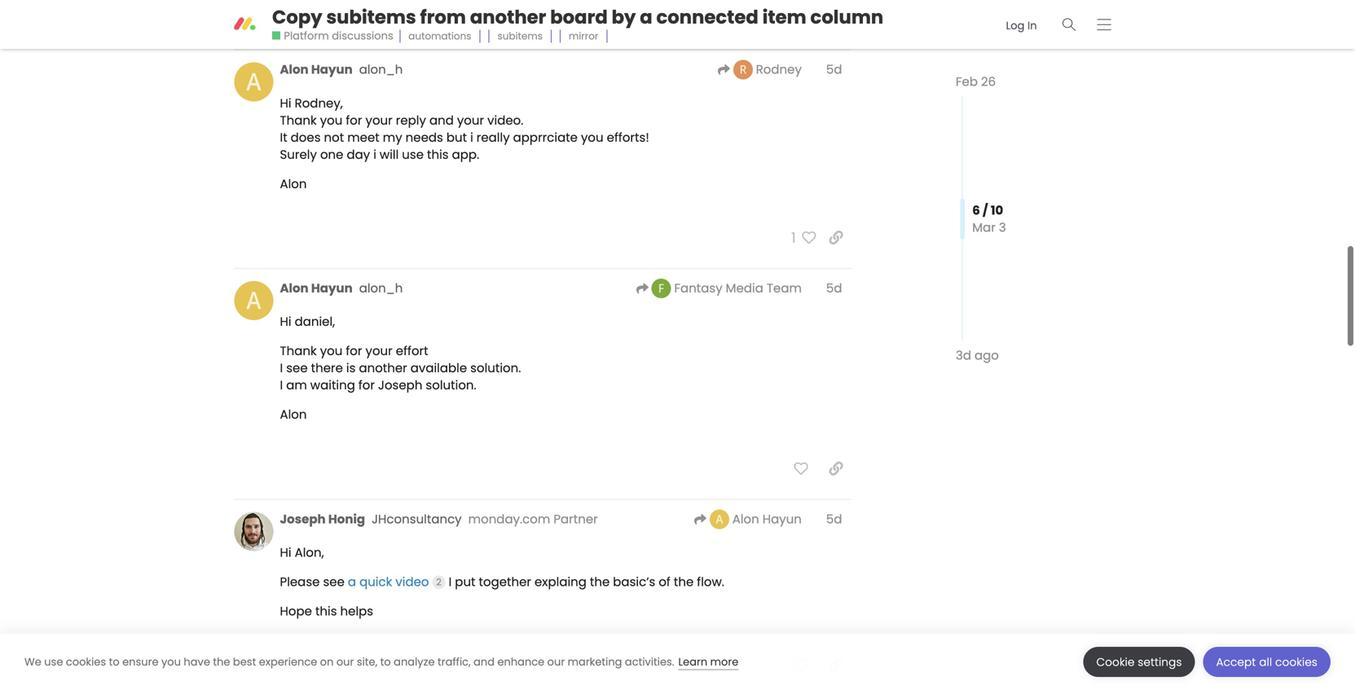 Task type: describe. For each thing, give the bounding box(es) containing it.
alon down am
[[280, 406, 307, 424]]

enhance
[[498, 655, 545, 670]]

learn more link
[[679, 655, 739, 670]]

copy subitems from another board by a connected item column link
[[272, 4, 884, 30]]

joseph inside thank you for your effort i see there is another available solution. i am waiting for joseph solution.
[[378, 377, 423, 394]]

surely
[[280, 146, 317, 163]]

subitems inside tags 'list'
[[498, 29, 543, 43]]

please
[[280, 574, 320, 591]]

heading for please see
[[271, 510, 851, 532]]

discussions
[[332, 29, 394, 43]]

fantasy media team image
[[652, 279, 671, 298]]

settings
[[1138, 655, 1182, 670]]

1 vertical spatial this
[[315, 603, 337, 620]]

2 to from the left
[[380, 655, 391, 670]]

1 button
[[783, 224, 816, 252]]

1 vertical spatial a
[[348, 574, 356, 591]]

hi for hi alon,
[[280, 544, 291, 562]]

2 vertical spatial alon hayun link
[[695, 510, 802, 529]]

in
[[1028, 18, 1037, 33]]

3d ago link
[[956, 347, 999, 364]]

copy
[[272, 4, 323, 30]]

subitems link
[[489, 25, 552, 47]]

fantasy media team
[[675, 279, 802, 297]]

tags list
[[400, 25, 616, 47]]

2
[[436, 576, 442, 589]]

it
[[280, 129, 287, 146]]

apprrciate
[[513, 129, 578, 146]]

mirror link
[[560, 25, 608, 47]]

alon_h link for hi rodney,
[[359, 61, 403, 78]]

monday community forum image
[[234, 13, 256, 36]]

thank you for your effort i see there is another available solution. i am waiting for joseph solution.
[[280, 342, 521, 394]]

honig
[[328, 511, 365, 528]]

1
[[792, 228, 796, 248]]

partner
[[554, 511, 598, 528]]

thank inside thank you for your effort i see there is another available solution. i am waiting for joseph solution.
[[280, 342, 317, 360]]

board
[[550, 4, 608, 30]]

connected
[[657, 4, 759, 30]]

marketing
[[568, 655, 622, 670]]

best
[[233, 655, 256, 670]]

hayun for hi rodney,
[[311, 61, 353, 78]]

1 vertical spatial use
[[44, 655, 63, 670]]

does
[[291, 129, 321, 146]]

is
[[346, 360, 356, 377]]

available
[[411, 360, 467, 377]]

waiting
[[310, 377, 355, 394]]

helps
[[340, 603, 373, 620]]

platform
[[284, 29, 329, 43]]

3d
[[956, 347, 972, 364]]

rodney
[[756, 61, 802, 78]]

6 / 10 mar 3
[[973, 202, 1006, 236]]

cookie settings
[[1097, 655, 1182, 670]]

see inside thank you for your effort i see there is another available solution. i am waiting for joseph solution.
[[286, 360, 308, 377]]

share image
[[637, 282, 649, 295]]

alon down surely
[[280, 175, 307, 193]]

traffic,
[[438, 655, 471, 670]]

accept
[[1217, 655, 1256, 670]]

2 vertical spatial for
[[359, 377, 375, 394]]

26
[[981, 73, 996, 90]]

copy a link to this post to clipboard image for fantasy media team
[[829, 462, 843, 476]]

solution. right the available
[[470, 360, 521, 377]]

jhconsultancy link
[[372, 511, 462, 528]]

my
[[383, 129, 402, 146]]

by
[[612, 4, 636, 30]]

not
[[324, 129, 344, 146]]

the inside dialog
[[213, 655, 230, 670]]

5d link for fantasy media team
[[826, 279, 842, 297]]

1 horizontal spatial see
[[323, 574, 345, 591]]

all
[[1260, 655, 1273, 670]]

thank inside hi rodney, thank you for your reply and your video. it does not meet my needs but i really apprrciate you efforts! surely one day i will use this app.
[[280, 111, 317, 129]]

mar
[[973, 219, 996, 236]]

3d ago
[[956, 347, 999, 364]]

alon hayun
[[733, 511, 802, 528]]

/
[[983, 202, 989, 219]]

analyze
[[394, 655, 435, 670]]

5d for rodney
[[826, 61, 842, 78]]

1 horizontal spatial i
[[470, 129, 473, 146]]

hi rodney, thank you for your reply and your video. it does not meet my needs but i really apprrciate you efforts! surely one day i will use this app.
[[280, 94, 649, 163]]

feb
[[956, 73, 978, 90]]

am
[[286, 377, 307, 394]]

alon hayun link for hi rodney,
[[280, 61, 353, 78]]

alon hayun alon_h for hi rodney,
[[280, 61, 403, 78]]

hi alon,
[[280, 544, 324, 562]]

joseph honig link
[[280, 511, 365, 528]]

another inside thank you for your effort i see there is another available solution. i am waiting for joseph solution.
[[359, 360, 407, 377]]

item
[[763, 4, 807, 30]]

app.
[[452, 146, 479, 163]]

we
[[24, 655, 41, 670]]

joseph honig jhconsultancy monday.com partner
[[280, 511, 598, 528]]

jhconsultancy
[[372, 511, 462, 528]]

for inside hi rodney, thank you for your reply and your video. it does not meet my needs but i really apprrciate you efforts! surely one day i will use this app.
[[346, 111, 362, 129]]

share image for alon hayun
[[695, 513, 707, 526]]

you left have in the bottom left of the page
[[161, 655, 181, 670]]

from
[[420, 4, 466, 30]]

5d link for rodney
[[826, 61, 842, 78]]

5d link for alon hayun
[[826, 511, 842, 528]]

0 horizontal spatial i
[[374, 146, 377, 163]]

effort
[[396, 342, 428, 360]]

1 our from the left
[[337, 655, 354, 670]]

alon inside alon hayun link
[[733, 511, 759, 528]]

really
[[477, 129, 510, 146]]

menu image
[[1098, 18, 1112, 31]]

log
[[1006, 18, 1025, 33]]

hi for hi daniel,
[[280, 313, 291, 331]]

have
[[184, 655, 210, 670]]

basic's
[[613, 574, 656, 591]]

share image for rodney
[[718, 64, 731, 76]]

rodney link
[[718, 60, 802, 79]]



Task type: locate. For each thing, give the bounding box(es) containing it.
i left will
[[374, 146, 377, 163]]

this left app.
[[427, 146, 449, 163]]

another inside "copy subitems from another board by a connected item column platform discussions"
[[470, 4, 546, 30]]

joseph down effort
[[378, 377, 423, 394]]

0 horizontal spatial see
[[286, 360, 308, 377]]

2 5d from the top
[[826, 279, 842, 297]]

1 horizontal spatial share image
[[718, 64, 731, 76]]

use right will
[[402, 146, 424, 163]]

0 horizontal spatial subitems
[[326, 4, 416, 30]]

hi left daniel,
[[280, 313, 291, 331]]

0 vertical spatial alon_h link
[[359, 61, 403, 78]]

0 vertical spatial 5d
[[826, 61, 842, 78]]

on
[[320, 655, 334, 670]]

hi
[[280, 94, 291, 112], [280, 313, 291, 331], [280, 544, 291, 562]]

1 vertical spatial alon_h
[[359, 279, 403, 297]]

automations link
[[400, 25, 481, 47]]

alon hayun alon_h down platform discussions link
[[280, 61, 403, 78]]

1 horizontal spatial our
[[548, 655, 565, 670]]

hope
[[280, 603, 312, 620]]

dialog containing cookie settings
[[0, 634, 1356, 690]]

joseph inside heading
[[280, 511, 326, 528]]

like this post image left column
[[794, 11, 808, 26]]

cookies right all
[[1276, 655, 1318, 670]]

0 vertical spatial alon hayun alon_h
[[280, 61, 403, 78]]

monday.com
[[468, 511, 551, 528]]

2 horizontal spatial the
[[674, 574, 694, 591]]

cookies inside button
[[1276, 655, 1318, 670]]

hi left alon, in the bottom left of the page
[[280, 544, 291, 562]]

rodney image
[[734, 60, 753, 79]]

this right hope
[[315, 603, 337, 620]]

rodney,
[[295, 94, 343, 112]]

0 horizontal spatial joseph
[[280, 511, 326, 528]]

column
[[811, 4, 884, 30]]

3 5d from the top
[[826, 511, 842, 528]]

alon hayun alon_h for hi daniel,
[[280, 279, 403, 297]]

1 horizontal spatial to
[[380, 655, 391, 670]]

use inside hi rodney, thank you for your reply and your video. it does not meet my needs but i really apprrciate you efforts! surely one day i will use this app.
[[402, 146, 424, 163]]

1 vertical spatial hayun
[[311, 279, 353, 297]]

daniel,
[[295, 313, 335, 331]]

heading
[[271, 60, 851, 83], [271, 279, 851, 301], [271, 510, 851, 532]]

alon hayun image
[[710, 510, 730, 529]]

5d right the alon hayun
[[826, 511, 842, 528]]

2 vertical spatial hayun
[[763, 511, 802, 528]]

3 copy a link to this post to clipboard image from the top
[[829, 659, 843, 673]]

but
[[447, 129, 467, 146]]

activities.
[[625, 655, 675, 670]]

ensure
[[122, 655, 159, 670]]

accept all cookies
[[1217, 655, 1318, 670]]

0 horizontal spatial use
[[44, 655, 63, 670]]

2 thank from the top
[[280, 342, 317, 360]]

for right not on the top of the page
[[346, 111, 362, 129]]

5d link down column
[[826, 61, 842, 78]]

5d for fantasy media team
[[826, 279, 842, 297]]

2 vertical spatial heading
[[271, 510, 851, 532]]

1 vertical spatial copy a link to this post to clipboard image
[[829, 462, 843, 476]]

1 vertical spatial 5d link
[[826, 279, 842, 297]]

2 heading from the top
[[271, 279, 851, 301]]

1 vertical spatial another
[[359, 360, 407, 377]]

0 vertical spatial hayun
[[311, 61, 353, 78]]

1 vertical spatial share image
[[695, 513, 707, 526]]

log in button
[[997, 12, 1046, 39]]

cookie
[[1097, 655, 1135, 670]]

5d link right the alon hayun
[[826, 511, 842, 528]]

like this post image up the alon hayun
[[794, 462, 808, 476]]

5d link right the 'team'
[[826, 279, 842, 297]]

hi for hi rodney, thank you for your reply and your video. it does not meet my needs but i really apprrciate you efforts! surely one day i will use this app.
[[280, 94, 291, 112]]

team
[[767, 279, 802, 297]]

the left best
[[213, 655, 230, 670]]

alon_h for hi rodney,
[[359, 61, 403, 78]]

thank up surely
[[280, 111, 317, 129]]

1 alon_h link from the top
[[359, 61, 403, 78]]

another right is
[[359, 360, 407, 377]]

2 alon_h link from the top
[[359, 279, 403, 297]]

site,
[[357, 655, 378, 670]]

2 alon hayun alon_h from the top
[[280, 279, 403, 297]]

0 vertical spatial use
[[402, 146, 424, 163]]

1 vertical spatial hi
[[280, 313, 291, 331]]

log in navigation
[[992, 7, 1122, 42]]

the left basic's
[[590, 574, 610, 591]]

joseph
[[378, 377, 423, 394], [280, 511, 326, 528]]

copy subitems from another board by a connected item column platform discussions
[[272, 4, 884, 43]]

joseph up hi alon,
[[280, 511, 326, 528]]

alon_h down discussions at the top left of the page
[[359, 61, 403, 78]]

0 horizontal spatial share image
[[695, 513, 707, 526]]

alon_h for hi daniel,
[[359, 279, 403, 297]]

video
[[396, 574, 429, 591]]

feb 26 link
[[956, 73, 996, 90]]

0 horizontal spatial and
[[430, 111, 454, 129]]

2 our from the left
[[548, 655, 565, 670]]

0 vertical spatial and
[[430, 111, 454, 129]]

5d down column
[[826, 61, 842, 78]]

will
[[380, 146, 399, 163]]

your inside thank you for your effort i see there is another available solution. i am waiting for joseph solution.
[[366, 342, 393, 360]]

cookies for all
[[1276, 655, 1318, 670]]

1 alon_h from the top
[[359, 61, 403, 78]]

hayun down platform discussions link
[[311, 61, 353, 78]]

dialog
[[0, 634, 1356, 690]]

heading containing joseph honig
[[271, 510, 851, 532]]

1 horizontal spatial another
[[470, 4, 546, 30]]

1 vertical spatial and
[[474, 655, 495, 670]]

5d for alon hayun
[[826, 511, 842, 528]]

a left quick on the left bottom
[[348, 574, 356, 591]]

put
[[455, 574, 476, 591]]

1 alon hayun alon_h from the top
[[280, 61, 403, 78]]

alon_h link for hi daniel,
[[359, 279, 403, 297]]

flow.
[[697, 574, 725, 591]]

a right by
[[640, 4, 653, 30]]

the right of
[[674, 574, 694, 591]]

alon_h link down discussions at the top left of the page
[[359, 61, 403, 78]]

more
[[711, 655, 739, 670]]

0 vertical spatial like this post image
[[794, 11, 808, 26]]

0 horizontal spatial our
[[337, 655, 354, 670]]

alon_h up effort
[[359, 279, 403, 297]]

you up one
[[320, 111, 343, 129]]

use
[[402, 146, 424, 163], [44, 655, 63, 670]]

another right from
[[470, 4, 546, 30]]

this inside hi rodney, thank you for your reply and your video. it does not meet my needs but i really apprrciate you efforts! surely one day i will use this app.
[[427, 146, 449, 163]]

1 horizontal spatial joseph
[[378, 377, 423, 394]]

i right but
[[470, 129, 473, 146]]

1 vertical spatial thank
[[280, 342, 317, 360]]

3 5d link from the top
[[826, 511, 842, 528]]

1 heading from the top
[[271, 60, 851, 83]]

alon hayun link up flow.
[[695, 510, 802, 529]]

0 horizontal spatial the
[[213, 655, 230, 670]]

0 horizontal spatial cookies
[[66, 655, 106, 670]]

you left efforts!
[[581, 129, 604, 146]]

0 vertical spatial heading
[[271, 60, 851, 83]]

there
[[311, 360, 343, 377]]

1 vertical spatial alon hayun alon_h
[[280, 279, 403, 297]]

0 horizontal spatial this
[[315, 603, 337, 620]]

0 vertical spatial thank
[[280, 111, 317, 129]]

solution. down effort
[[426, 377, 477, 394]]

3 hi from the top
[[280, 544, 291, 562]]

1 horizontal spatial a
[[640, 4, 653, 30]]

0 vertical spatial copy a link to this post to clipboard image
[[829, 11, 843, 26]]

alon hayun link up rodney,
[[280, 61, 353, 78]]

the
[[590, 574, 610, 591], [674, 574, 694, 591], [213, 655, 230, 670]]

0 vertical spatial for
[[346, 111, 362, 129]]

0 vertical spatial hi
[[280, 94, 291, 112]]

1 vertical spatial for
[[346, 342, 362, 360]]

0 horizontal spatial to
[[109, 655, 120, 670]]

use right we
[[44, 655, 63, 670]]

0 vertical spatial see
[[286, 360, 308, 377]]

reply
[[396, 111, 426, 129]]

experience
[[259, 655, 317, 670]]

copy a link to this post to clipboard image for alon hayun
[[829, 659, 843, 673]]

2 hi from the top
[[280, 313, 291, 331]]

you inside thank you for your effort i see there is another available solution. i am waiting for joseph solution.
[[320, 342, 343, 360]]

2 vertical spatial hi
[[280, 544, 291, 562]]

5d right the 'team'
[[826, 279, 842, 297]]

see
[[286, 360, 308, 377], [323, 574, 345, 591]]

0 vertical spatial alon hayun link
[[280, 61, 353, 78]]

fantasy media team link
[[637, 279, 802, 298]]

alon up hi daniel,
[[280, 279, 309, 297]]

i
[[470, 129, 473, 146], [374, 146, 377, 163]]

1 vertical spatial 5d
[[826, 279, 842, 297]]

meet
[[347, 129, 380, 146]]

fantasy
[[675, 279, 723, 297]]

and right reply
[[430, 111, 454, 129]]

heading for thank you for your effort
[[271, 279, 851, 301]]

we use cookies to ensure you have the best experience on our site, to analyze traffic, and enhance our marketing activities. learn more
[[24, 655, 739, 670]]

media
[[726, 279, 764, 297]]

2 copy a link to this post to clipboard image from the top
[[829, 462, 843, 476]]

share image left alon hayun icon
[[695, 513, 707, 526]]

2 cookies from the left
[[1276, 655, 1318, 670]]

alon down platform
[[280, 61, 309, 78]]

mirror
[[569, 29, 599, 43]]

0 vertical spatial this
[[427, 146, 449, 163]]

to right site,
[[380, 655, 391, 670]]

d unliked image
[[796, 231, 816, 245]]

automations
[[409, 29, 472, 43]]

our right enhance
[[548, 655, 565, 670]]

you
[[320, 111, 343, 129], [581, 129, 604, 146], [320, 342, 343, 360], [161, 655, 181, 670]]

learn
[[679, 655, 708, 670]]

1 horizontal spatial and
[[474, 655, 495, 670]]

0 vertical spatial share image
[[718, 64, 731, 76]]

thank
[[280, 111, 317, 129], [280, 342, 317, 360]]

search image
[[1063, 18, 1077, 31]]

hayun for hi daniel,
[[311, 279, 353, 297]]

a inside "copy subitems from another board by a connected item column platform discussions"
[[640, 4, 653, 30]]

1 vertical spatial see
[[323, 574, 345, 591]]

0 horizontal spatial a
[[348, 574, 356, 591]]

1 horizontal spatial cookies
[[1276, 655, 1318, 670]]

feb 26
[[956, 73, 996, 90]]

share image inside alon hayun link
[[695, 513, 707, 526]]

and
[[430, 111, 454, 129], [474, 655, 495, 670]]

1 vertical spatial like this post image
[[794, 462, 808, 476]]

like this post image
[[794, 659, 808, 673]]

cookies for use
[[66, 655, 106, 670]]

your right is
[[366, 342, 393, 360]]

quick
[[360, 574, 392, 591]]

see up the hope this helps
[[323, 574, 345, 591]]

and inside dialog
[[474, 655, 495, 670]]

1 vertical spatial alon hayun link
[[280, 279, 353, 297]]

explaing
[[535, 574, 587, 591]]

video.
[[488, 111, 524, 129]]

cookies right we
[[66, 655, 106, 670]]

1 horizontal spatial subitems
[[498, 29, 543, 43]]

share image inside rodney link
[[718, 64, 731, 76]]

1 hi from the top
[[280, 94, 291, 112]]

0 vertical spatial joseph
[[378, 377, 423, 394]]

0 vertical spatial another
[[470, 4, 546, 30]]

for right is
[[359, 377, 375, 394]]

see left there
[[286, 360, 308, 377]]

alon right alon hayun icon
[[733, 511, 759, 528]]

hi inside hi rodney, thank you for your reply and your video. it does not meet my needs but i really apprrciate you efforts! surely one day i will use this app.
[[280, 94, 291, 112]]

to left ensure
[[109, 655, 120, 670]]

2 vertical spatial copy a link to this post to clipboard image
[[829, 659, 843, 673]]

please see a quick video 2 i put together explaing the basic's of the flow.
[[280, 574, 725, 591]]

day
[[347, 146, 370, 163]]

alon hayun alon_h up daniel,
[[280, 279, 403, 297]]

efforts!
[[607, 129, 649, 146]]

a
[[640, 4, 653, 30], [348, 574, 356, 591]]

1 vertical spatial heading
[[271, 279, 851, 301]]

1 thank from the top
[[280, 111, 317, 129]]

alon_h link up effort
[[359, 279, 403, 297]]

alon hayun link up daniel,
[[280, 279, 353, 297]]

2 5d link from the top
[[826, 279, 842, 297]]

heading for alon
[[271, 60, 851, 83]]

share image left rodney image on the top right of page
[[718, 64, 731, 76]]

1 horizontal spatial use
[[402, 146, 424, 163]]

alon hayun alon_h
[[280, 61, 403, 78], [280, 279, 403, 297]]

1 like this post image from the top
[[794, 11, 808, 26]]

you left is
[[320, 342, 343, 360]]

2 vertical spatial 5d link
[[826, 511, 842, 528]]

together
[[479, 574, 531, 591]]

0 vertical spatial a
[[640, 4, 653, 30]]

2 like this post image from the top
[[794, 462, 808, 476]]

cookie settings button
[[1084, 647, 1195, 677]]

1 copy a link to this post to clipboard image from the top
[[829, 11, 843, 26]]

our right on
[[337, 655, 354, 670]]

1 vertical spatial joseph
[[280, 511, 326, 528]]

needs
[[406, 129, 443, 146]]

your up app.
[[457, 111, 484, 129]]

alon hayun link for hi daniel,
[[280, 279, 353, 297]]

1 vertical spatial alon_h link
[[359, 279, 403, 297]]

0 vertical spatial 5d link
[[826, 61, 842, 78]]

copy a link to this post to clipboard image
[[829, 231, 843, 245]]

hayun up daniel,
[[311, 279, 353, 297]]

2 alon_h from the top
[[359, 279, 403, 297]]

share image
[[718, 64, 731, 76], [695, 513, 707, 526]]

6
[[973, 202, 980, 219]]

accept all cookies button
[[1204, 647, 1331, 677]]

hi daniel,
[[280, 313, 335, 331]]

alon hayun link
[[280, 61, 353, 78], [280, 279, 353, 297], [695, 510, 802, 529]]

hayun
[[311, 61, 353, 78], [311, 279, 353, 297], [763, 511, 802, 528]]

your left reply
[[366, 111, 393, 129]]

1 horizontal spatial the
[[590, 574, 610, 591]]

5d
[[826, 61, 842, 78], [826, 279, 842, 297], [826, 511, 842, 528]]

1 horizontal spatial this
[[427, 146, 449, 163]]

log in
[[1006, 18, 1037, 33]]

ago
[[975, 347, 999, 364]]

like this post image
[[794, 11, 808, 26], [794, 462, 808, 476]]

1 to from the left
[[109, 655, 120, 670]]

0 horizontal spatial another
[[359, 360, 407, 377]]

0 vertical spatial alon_h
[[359, 61, 403, 78]]

alon,
[[295, 544, 324, 562]]

subitems inside "copy subitems from another board by a connected item column platform discussions"
[[326, 4, 416, 30]]

10
[[991, 202, 1004, 219]]

and inside hi rodney, thank you for your reply and your video. it does not meet my needs but i really apprrciate you efforts! surely one day i will use this app.
[[430, 111, 454, 129]]

alon_h
[[359, 61, 403, 78], [359, 279, 403, 297]]

hayun right alon hayun icon
[[763, 511, 802, 528]]

thank down hi daniel,
[[280, 342, 317, 360]]

copy a link to this post to clipboard image
[[829, 11, 843, 26], [829, 462, 843, 476], [829, 659, 843, 673]]

1 5d from the top
[[826, 61, 842, 78]]

1 5d link from the top
[[826, 61, 842, 78]]

2 vertical spatial 5d
[[826, 511, 842, 528]]

for right there
[[346, 342, 362, 360]]

our
[[337, 655, 354, 670], [548, 655, 565, 670]]

and right traffic,
[[474, 655, 495, 670]]

1 cookies from the left
[[66, 655, 106, 670]]

hi left rodney,
[[280, 94, 291, 112]]

platform discussions link
[[272, 29, 394, 43]]

3 heading from the top
[[271, 510, 851, 532]]



Task type: vqa. For each thing, say whether or not it's contained in the screenshot.
the rightmost The Joseph
yes



